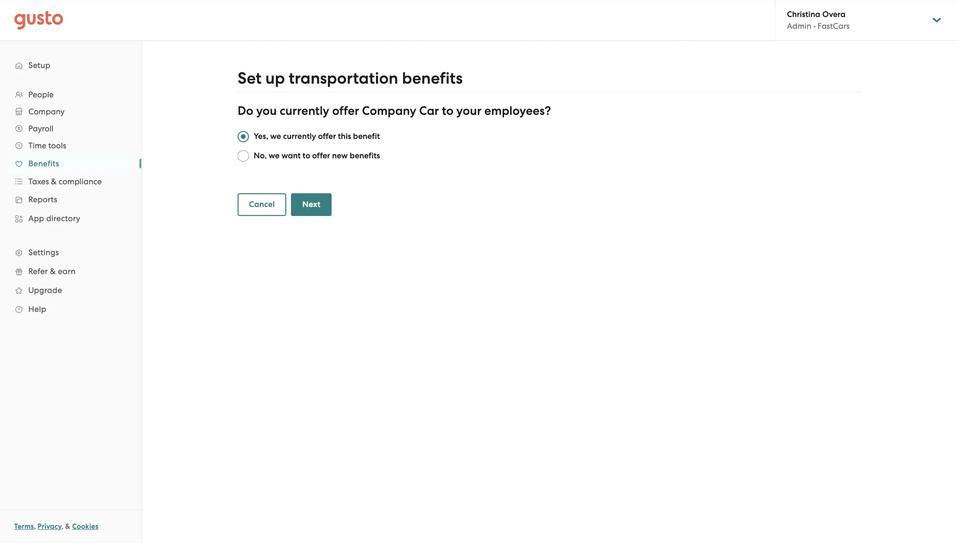 Task type: locate. For each thing, give the bounding box(es) containing it.
offer up this at the top of the page
[[332, 103, 359, 118]]

privacy
[[38, 522, 62, 531]]

admin
[[787, 21, 812, 31]]

0 vertical spatial currently
[[280, 103, 329, 118]]

list
[[0, 86, 141, 319]]

,
[[34, 522, 36, 531], [62, 522, 63, 531]]

company inside company "dropdown button"
[[28, 107, 65, 116]]

0 vertical spatial offer
[[332, 103, 359, 118]]

& inside refer & earn "link"
[[50, 267, 56, 276]]

1 vertical spatial currently
[[283, 131, 316, 141]]

benefits
[[402, 69, 463, 88], [350, 151, 380, 161]]

set up transportation benefits
[[238, 69, 463, 88]]

0 horizontal spatial benefits
[[350, 151, 380, 161]]

no, we want to offer new benefits
[[254, 151, 380, 161]]

, left privacy link
[[34, 522, 36, 531]]

company down people
[[28, 107, 65, 116]]

currently
[[280, 103, 329, 118], [283, 131, 316, 141]]

cancel link
[[238, 193, 286, 216]]

&
[[51, 177, 57, 186], [50, 267, 56, 276], [65, 522, 70, 531]]

currently for you
[[280, 103, 329, 118]]

home image
[[14, 11, 63, 30]]

currently up yes, we currently offer this benefit
[[280, 103, 329, 118]]

1 vertical spatial to
[[303, 151, 310, 161]]

offer for this
[[318, 131, 336, 141]]

offer
[[332, 103, 359, 118], [318, 131, 336, 141], [312, 151, 330, 161]]

cookies
[[72, 522, 98, 531]]

1 horizontal spatial ,
[[62, 522, 63, 531]]

next
[[302, 199, 321, 209]]

2 vertical spatial offer
[[312, 151, 330, 161]]

yes, we currently offer this benefit
[[254, 131, 380, 141]]

& left the cookies button
[[65, 522, 70, 531]]

time
[[28, 141, 46, 150]]

taxes & compliance button
[[9, 173, 132, 190]]

app
[[28, 214, 44, 223]]

to
[[442, 103, 454, 118], [303, 151, 310, 161]]

1 vertical spatial benefits
[[350, 151, 380, 161]]

Yes, we currently offer this benefit radio
[[238, 131, 249, 142]]

terms link
[[14, 522, 34, 531]]

list containing people
[[0, 86, 141, 319]]

& inside the taxes & compliance dropdown button
[[51, 177, 57, 186]]

to right want
[[303, 151, 310, 161]]

1 vertical spatial we
[[269, 151, 280, 161]]

& for earn
[[50, 267, 56, 276]]

we right the no,
[[269, 151, 280, 161]]

1 , from the left
[[34, 522, 36, 531]]

offer for company
[[332, 103, 359, 118]]

reports
[[28, 195, 57, 204]]

do
[[238, 103, 253, 118]]

currently for we
[[283, 131, 316, 141]]

payroll
[[28, 124, 53, 133]]

, left the cookies button
[[62, 522, 63, 531]]

company button
[[9, 103, 132, 120]]

employees?
[[485, 103, 551, 118]]

people button
[[9, 86, 132, 103]]

we for no,
[[269, 151, 280, 161]]

fastcars
[[818, 21, 850, 31]]

compliance
[[59, 177, 102, 186]]

0 horizontal spatial to
[[303, 151, 310, 161]]

2 , from the left
[[62, 522, 63, 531]]

company
[[362, 103, 416, 118], [28, 107, 65, 116]]

car
[[419, 103, 439, 118]]

to right car
[[442, 103, 454, 118]]

& left earn
[[50, 267, 56, 276]]

offer left this at the top of the page
[[318, 131, 336, 141]]

settings
[[28, 248, 59, 257]]

benefits down benefit
[[350, 151, 380, 161]]

yes,
[[254, 131, 268, 141]]

1 vertical spatial offer
[[318, 131, 336, 141]]

want
[[282, 151, 301, 161]]

1 vertical spatial &
[[50, 267, 56, 276]]

refer & earn link
[[9, 263, 132, 280]]

new
[[332, 151, 348, 161]]

benefit
[[353, 131, 380, 141]]

overa
[[823, 9, 846, 19]]

up
[[265, 69, 285, 88]]

currently up want
[[283, 131, 316, 141]]

company up benefit
[[362, 103, 416, 118]]

0 horizontal spatial company
[[28, 107, 65, 116]]

cookies button
[[72, 521, 98, 532]]

refer & earn
[[28, 267, 76, 276]]

1 horizontal spatial to
[[442, 103, 454, 118]]

0 vertical spatial benefits
[[402, 69, 463, 88]]

0 horizontal spatial ,
[[34, 522, 36, 531]]

0 vertical spatial &
[[51, 177, 57, 186]]

offer left new
[[312, 151, 330, 161]]

we right yes,
[[270, 131, 281, 141]]

christina
[[787, 9, 821, 19]]

we for yes,
[[270, 131, 281, 141]]

we
[[270, 131, 281, 141], [269, 151, 280, 161]]

& right taxes in the left of the page
[[51, 177, 57, 186]]

benefits up car
[[402, 69, 463, 88]]

& for compliance
[[51, 177, 57, 186]]

0 vertical spatial we
[[270, 131, 281, 141]]

christina overa admin • fastcars
[[787, 9, 850, 31]]



Task type: describe. For each thing, give the bounding box(es) containing it.
upgrade
[[28, 285, 62, 295]]

transportation
[[289, 69, 398, 88]]

next button
[[291, 193, 332, 216]]

1 horizontal spatial benefits
[[402, 69, 463, 88]]

privacy link
[[38, 522, 62, 531]]

help link
[[9, 301, 132, 318]]

1 horizontal spatial company
[[362, 103, 416, 118]]

do you currently offer company car to your employees?
[[238, 103, 551, 118]]

payroll button
[[9, 120, 132, 137]]

refer
[[28, 267, 48, 276]]

•
[[814, 21, 816, 31]]

this
[[338, 131, 351, 141]]

No, we want to offer new benefits radio
[[238, 150, 249, 162]]

terms , privacy , & cookies
[[14, 522, 98, 531]]

settings link
[[9, 244, 132, 261]]

time tools button
[[9, 137, 132, 154]]

cancel
[[249, 199, 275, 209]]

no,
[[254, 151, 267, 161]]

app directory
[[28, 214, 80, 223]]

help
[[28, 304, 46, 314]]

reports link
[[9, 191, 132, 208]]

upgrade link
[[9, 282, 132, 299]]

setup
[[28, 60, 50, 70]]

taxes
[[28, 177, 49, 186]]

0 vertical spatial to
[[442, 103, 454, 118]]

taxes & compliance
[[28, 177, 102, 186]]

your
[[457, 103, 482, 118]]

you
[[256, 103, 277, 118]]

benefits
[[28, 159, 59, 168]]

benefits link
[[9, 155, 132, 172]]

time tools
[[28, 141, 66, 150]]

tools
[[48, 141, 66, 150]]

2 vertical spatial &
[[65, 522, 70, 531]]

directory
[[46, 214, 80, 223]]

setup link
[[9, 57, 132, 74]]

terms
[[14, 522, 34, 531]]

set
[[238, 69, 262, 88]]

app directory link
[[9, 210, 132, 227]]

people
[[28, 90, 54, 99]]

earn
[[58, 267, 76, 276]]

gusto navigation element
[[0, 41, 141, 334]]



Task type: vqa. For each thing, say whether or not it's contained in the screenshot.
the bottom easy
no



